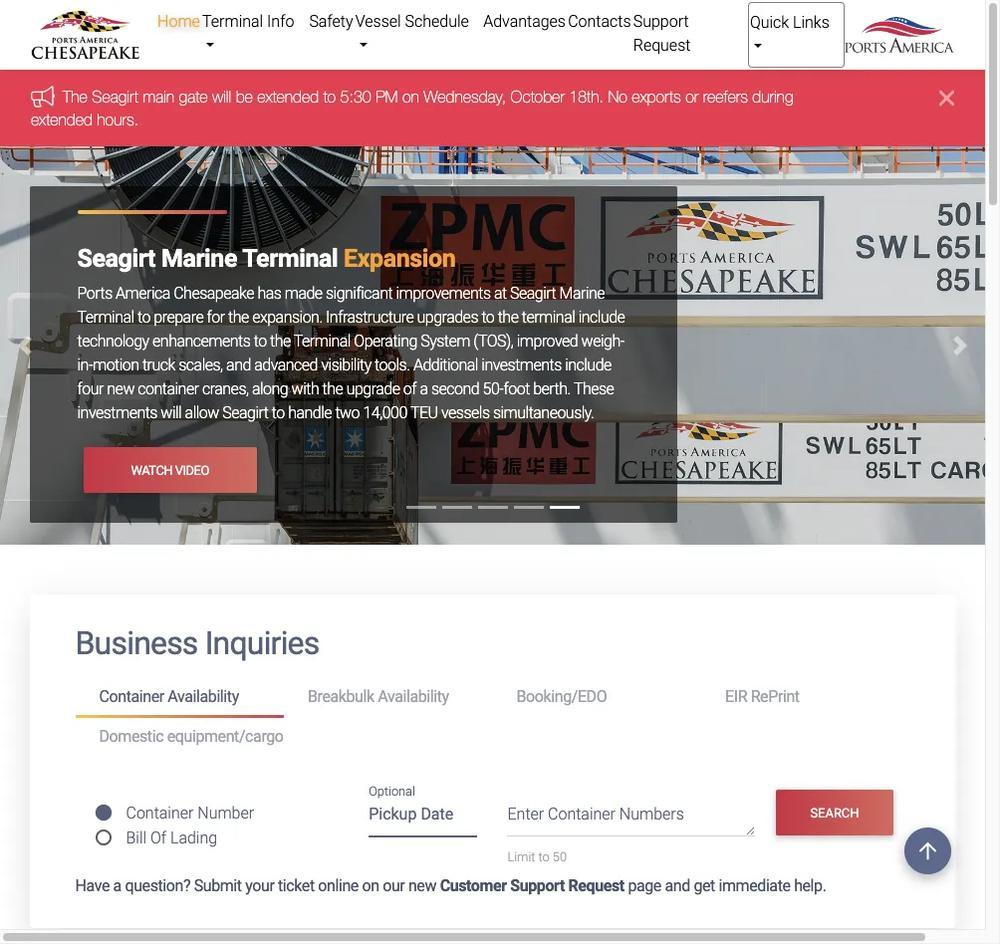 Task type: describe. For each thing, give the bounding box(es) containing it.
1 horizontal spatial extended
[[257, 88, 319, 106]]

be
[[236, 88, 253, 106]]

search
[[811, 806, 860, 821]]

container for container number bill of lading
[[126, 805, 194, 824]]

page
[[628, 877, 662, 896]]

the
[[63, 88, 88, 106]]

1 vertical spatial include
[[565, 356, 612, 375]]

allow
[[185, 404, 219, 423]]

terminal left info
[[202, 12, 263, 31]]

reefers
[[703, 88, 748, 106]]

0 vertical spatial marine
[[161, 244, 237, 273]]

container
[[138, 380, 199, 399]]

exports
[[632, 88, 682, 106]]

along
[[252, 380, 288, 399]]

the seagirt main gate will be extended to 5:30 pm on wednesday, october 18th.  no exports or reefers during extended hours. link
[[31, 88, 794, 128]]

during
[[753, 88, 794, 106]]

enhancements
[[153, 332, 250, 351]]

advantages contacts support request
[[484, 12, 691, 55]]

upgrades
[[417, 308, 478, 327]]

system
[[421, 332, 470, 351]]

optional
[[369, 784, 416, 799]]

support inside advantages contacts support request
[[634, 12, 689, 31]]

terminal up technology
[[77, 308, 134, 327]]

to left 50 on the bottom of the page
[[539, 850, 550, 865]]

vessel schedule link
[[355, 2, 483, 66]]

50
[[553, 850, 567, 865]]

inquiries
[[205, 625, 319, 663]]

safety
[[309, 12, 353, 31]]

contacts link
[[567, 2, 633, 42]]

chesapeake
[[174, 284, 254, 303]]

equipment/cargo
[[167, 727, 284, 746]]

container up 50 on the bottom of the page
[[548, 805, 616, 824]]

eir reprint
[[726, 688, 800, 707]]

seagirt marine terminal expansion
[[77, 244, 456, 273]]

1 vertical spatial request
[[569, 877, 625, 896]]

a inside ports america chesapeake has made significant improvements at seagirt marine terminal to                          prepare for the expansion. infrastructure upgrades to the terminal include technology                          enhancements to the terminal operating system (tos), improved weigh- in-motion truck scales,                          and advanced visibility tools. additional investments include four new container cranes,                          along with the upgrade of a second 50-foot berth. these investments will allow seagirt                          to handle two 14,000 teu vessels simultaneously.
[[420, 380, 428, 399]]

no
[[609, 88, 628, 106]]

breakbulk availability link
[[284, 679, 493, 716]]

simultaneously.
[[493, 404, 595, 423]]

ticket
[[278, 877, 315, 896]]

cranes,
[[202, 380, 249, 399]]

two
[[335, 404, 360, 423]]

seagirt inside the seagirt main gate will be extended to 5:30 pm on wednesday, october 18th.  no exports or reefers during extended hours.
[[92, 88, 139, 106]]

seagirt up terminal
[[510, 284, 556, 303]]

improvements
[[396, 284, 491, 303]]

ports america chesapeake has made significant improvements at seagirt marine terminal to                          prepare for the expansion. infrastructure upgrades to the terminal include technology                          enhancements to the terminal operating system (tos), improved weigh- in-motion truck scales,                          and advanced visibility tools. additional investments include four new container cranes,                          along with the upgrade of a second 50-foot berth. these investments will allow seagirt                          to handle two 14,000 teu vessels simultaneously.
[[77, 284, 625, 423]]

visibility
[[321, 356, 372, 375]]

will inside ports america chesapeake has made significant improvements at seagirt marine terminal to                          prepare for the expansion. infrastructure upgrades to the terminal include technology                          enhancements to the terminal operating system (tos), improved weigh- in-motion truck scales,                          and advanced visibility tools. additional investments include four new container cranes,                          along with the upgrade of a second 50-foot berth. these investments will allow seagirt                          to handle two 14,000 teu vessels simultaneously.
[[161, 404, 182, 423]]

at
[[494, 284, 507, 303]]

the up advanced
[[270, 332, 291, 351]]

scales,
[[179, 356, 223, 375]]

0 vertical spatial include
[[579, 308, 625, 327]]

enter container numbers
[[508, 805, 685, 824]]

these
[[574, 380, 614, 399]]

in-
[[77, 356, 93, 375]]

contacts
[[568, 12, 632, 31]]

1 vertical spatial support
[[511, 877, 565, 896]]

terminal up the made
[[242, 244, 338, 273]]

5:30
[[340, 88, 372, 106]]

to down the america
[[138, 308, 151, 327]]

business
[[75, 625, 198, 663]]

of
[[404, 380, 417, 399]]

submit
[[194, 877, 242, 896]]

1 vertical spatial investments
[[77, 404, 157, 423]]

container for container availability
[[99, 688, 164, 707]]

question?
[[125, 877, 191, 896]]

customer support request link
[[440, 877, 625, 896]]

safety vessel schedule
[[309, 12, 469, 31]]

infrastructure
[[326, 308, 414, 327]]

get
[[694, 877, 716, 896]]

expansion.
[[252, 308, 323, 327]]

marine inside ports america chesapeake has made significant improvements at seagirt marine terminal to                          prepare for the expansion. infrastructure upgrades to the terminal include technology                          enhancements to the terminal operating system (tos), improved weigh- in-motion truck scales,                          and advanced visibility tools. additional investments include four new container cranes,                          along with the upgrade of a second 50-foot berth. these investments will allow seagirt                          to handle two 14,000 teu vessels simultaneously.
[[560, 284, 605, 303]]

to inside the seagirt main gate will be extended to 5:30 pm on wednesday, october 18th.  no exports or reefers during extended hours.
[[324, 88, 336, 106]]

watch
[[131, 463, 173, 478]]

operating
[[354, 332, 417, 351]]

breakbulk availability
[[308, 688, 449, 707]]

support request link
[[633, 2, 748, 66]]

1 vertical spatial extended
[[31, 110, 93, 128]]

seagirt down cranes,
[[222, 404, 269, 423]]

advanced
[[254, 356, 318, 375]]

(tos),
[[474, 332, 514, 351]]

seagirt up ports at the top left of the page
[[77, 244, 156, 273]]

booking/edo
[[517, 688, 607, 707]]

close image
[[940, 86, 955, 110]]

domestic equipment/cargo
[[99, 727, 284, 746]]

help.
[[795, 877, 827, 896]]

second
[[432, 380, 480, 399]]

watch video link
[[83, 448, 257, 494]]

lading
[[170, 830, 217, 849]]

prepare
[[154, 308, 204, 327]]

immediate
[[719, 877, 791, 896]]

quick links
[[751, 13, 830, 32]]

video
[[175, 463, 209, 478]]

weigh-
[[582, 332, 625, 351]]

berth.
[[533, 380, 571, 399]]

handle
[[288, 404, 332, 423]]

for
[[207, 308, 225, 327]]

will inside the seagirt main gate will be extended to 5:30 pm on wednesday, october 18th.  no exports or reefers during extended hours.
[[212, 88, 231, 106]]

limit
[[508, 850, 536, 865]]



Task type: locate. For each thing, give the bounding box(es) containing it.
home
[[158, 12, 200, 31]]

with
[[292, 380, 319, 399]]

1 vertical spatial and
[[665, 877, 691, 896]]

made
[[285, 284, 323, 303]]

the
[[228, 308, 249, 327], [498, 308, 519, 327], [270, 332, 291, 351], [323, 380, 343, 399]]

0 vertical spatial a
[[420, 380, 428, 399]]

1 horizontal spatial support
[[634, 12, 689, 31]]

1 vertical spatial a
[[113, 877, 122, 896]]

the seagirt main gate will be extended to 5:30 pm on wednesday, october 18th.  no exports or reefers during extended hours.
[[31, 88, 794, 128]]

to left the 5:30
[[324, 88, 336, 106]]

hours.
[[97, 110, 139, 128]]

0 vertical spatial and
[[226, 356, 251, 375]]

business inquiries
[[75, 625, 319, 663]]

new down motion
[[107, 380, 135, 399]]

include up weigh-
[[579, 308, 625, 327]]

booking/edo link
[[493, 679, 702, 716]]

0 vertical spatial on
[[403, 88, 420, 106]]

1 availability from the left
[[168, 688, 239, 707]]

the seagirt main gate will be extended to 5:30 pm on wednesday, october 18th.  no exports or reefers during extended hours. alert
[[0, 70, 986, 147]]

new inside ports america chesapeake has made significant improvements at seagirt marine terminal to                          prepare for the expansion. infrastructure upgrades to the terminal include technology                          enhancements to the terminal operating system (tos), improved weigh- in-motion truck scales,                          and advanced visibility tools. additional investments include four new container cranes,                          along with the upgrade of a second 50-foot berth. these investments will allow seagirt                          to handle two 14,000 teu vessels simultaneously.
[[107, 380, 135, 399]]

to down along
[[272, 404, 285, 423]]

request up the exports
[[634, 36, 691, 55]]

will down container
[[161, 404, 182, 423]]

upgrade
[[347, 380, 400, 399]]

expansion image
[[0, 147, 986, 572]]

reprint
[[751, 688, 800, 707]]

0 horizontal spatial extended
[[31, 110, 93, 128]]

container number bill of lading
[[126, 805, 254, 849]]

on left our
[[362, 877, 379, 896]]

home terminal info
[[158, 12, 294, 31]]

container
[[99, 688, 164, 707], [126, 805, 194, 824], [548, 805, 616, 824]]

marine up terminal
[[560, 284, 605, 303]]

1 horizontal spatial on
[[403, 88, 420, 106]]

number
[[198, 805, 254, 824]]

your
[[245, 877, 275, 896]]

availability for container availability
[[168, 688, 239, 707]]

extended down the
[[31, 110, 93, 128]]

1 horizontal spatial will
[[212, 88, 231, 106]]

support
[[634, 12, 689, 31], [511, 877, 565, 896]]

0 vertical spatial support
[[634, 12, 689, 31]]

ports
[[77, 284, 112, 303]]

a right 'have'
[[113, 877, 122, 896]]

support right contacts
[[634, 12, 689, 31]]

0 vertical spatial request
[[634, 36, 691, 55]]

home link
[[157, 2, 201, 42]]

online
[[318, 877, 359, 896]]

0 vertical spatial investments
[[482, 356, 562, 375]]

the down at
[[498, 308, 519, 327]]

container up domestic
[[99, 688, 164, 707]]

on
[[403, 88, 420, 106], [362, 877, 379, 896]]

have a question? submit your ticket online on our new customer support request page and get immediate help.
[[75, 877, 827, 896]]

container availability
[[99, 688, 239, 707]]

and up cranes,
[[226, 356, 251, 375]]

vessel
[[356, 12, 401, 31]]

1 horizontal spatial marine
[[560, 284, 605, 303]]

2 availability from the left
[[378, 688, 449, 707]]

investments down four
[[77, 404, 157, 423]]

0 horizontal spatial new
[[107, 380, 135, 399]]

0 horizontal spatial on
[[362, 877, 379, 896]]

0 vertical spatial new
[[107, 380, 135, 399]]

1 horizontal spatial and
[[665, 877, 691, 896]]

and inside ports america chesapeake has made significant improvements at seagirt marine terminal to                          prepare for the expansion. infrastructure upgrades to the terminal include technology                          enhancements to the terminal operating system (tos), improved weigh- in-motion truck scales,                          and advanced visibility tools. additional investments include four new container cranes,                          along with the upgrade of a second 50-foot berth. these investments will allow seagirt                          to handle two 14,000 teu vessels simultaneously.
[[226, 356, 251, 375]]

bullhorn image
[[31, 86, 63, 107]]

availability
[[168, 688, 239, 707], [378, 688, 449, 707]]

quick
[[751, 13, 790, 32]]

container up the of
[[126, 805, 194, 824]]

schedule
[[405, 12, 469, 31]]

Optional text field
[[369, 799, 478, 838]]

50-
[[483, 380, 504, 399]]

eir
[[726, 688, 748, 707]]

search button
[[777, 791, 894, 837]]

1 horizontal spatial new
[[409, 877, 437, 896]]

on inside the seagirt main gate will be extended to 5:30 pm on wednesday, october 18th.  no exports or reefers during extended hours.
[[403, 88, 420, 106]]

or
[[686, 88, 699, 106]]

container inside container number bill of lading
[[126, 805, 194, 824]]

on right pm
[[403, 88, 420, 106]]

availability right breakbulk
[[378, 688, 449, 707]]

extended right be
[[257, 88, 319, 106]]

go to top image
[[905, 828, 952, 875]]

0 vertical spatial will
[[212, 88, 231, 106]]

1 horizontal spatial investments
[[482, 356, 562, 375]]

quick links link
[[748, 2, 845, 68]]

request inside advantages contacts support request
[[634, 36, 691, 55]]

0 horizontal spatial support
[[511, 877, 565, 896]]

watch video
[[131, 463, 209, 478]]

and left get
[[665, 877, 691, 896]]

the right for at the left top of the page
[[228, 308, 249, 327]]

0 horizontal spatial will
[[161, 404, 182, 423]]

domestic
[[99, 727, 164, 746]]

safety link
[[308, 2, 355, 42]]

new right our
[[409, 877, 437, 896]]

foot
[[504, 380, 530, 399]]

availability for breakbulk availability
[[378, 688, 449, 707]]

to up advanced
[[254, 332, 267, 351]]

four
[[77, 380, 104, 399]]

bill
[[126, 830, 147, 849]]

seagirt up hours.
[[92, 88, 139, 106]]

will left be
[[212, 88, 231, 106]]

and
[[226, 356, 251, 375], [665, 877, 691, 896]]

0 horizontal spatial a
[[113, 877, 122, 896]]

1 vertical spatial will
[[161, 404, 182, 423]]

has
[[258, 284, 281, 303]]

availability inside breakbulk availability link
[[378, 688, 449, 707]]

vessels
[[442, 404, 490, 423]]

pm
[[376, 88, 398, 106]]

1 vertical spatial new
[[409, 877, 437, 896]]

breakbulk
[[308, 688, 375, 707]]

wednesday,
[[424, 88, 506, 106]]

investments up foot
[[482, 356, 562, 375]]

availability inside container availability link
[[168, 688, 239, 707]]

truck
[[142, 356, 175, 375]]

marine
[[161, 244, 237, 273], [560, 284, 605, 303]]

marine up chesapeake on the left top of the page
[[161, 244, 237, 273]]

0 horizontal spatial and
[[226, 356, 251, 375]]

0 horizontal spatial investments
[[77, 404, 157, 423]]

advantages link
[[483, 2, 567, 42]]

investments
[[482, 356, 562, 375], [77, 404, 157, 423]]

support down "limit to 50" on the bottom
[[511, 877, 565, 896]]

links
[[794, 13, 830, 32]]

0 horizontal spatial request
[[569, 877, 625, 896]]

expansion
[[344, 244, 456, 273]]

domestic equipment/cargo link
[[75, 719, 911, 756]]

1 horizontal spatial availability
[[378, 688, 449, 707]]

to up the (tos),
[[482, 308, 495, 327]]

1 vertical spatial marine
[[560, 284, 605, 303]]

request left page
[[569, 877, 625, 896]]

0 horizontal spatial availability
[[168, 688, 239, 707]]

teu
[[411, 404, 438, 423]]

1 vertical spatial on
[[362, 877, 379, 896]]

1 horizontal spatial request
[[634, 36, 691, 55]]

include up these
[[565, 356, 612, 375]]

technology
[[77, 332, 149, 351]]

Enter Container Numbers text field
[[508, 803, 756, 837]]

enter
[[508, 805, 544, 824]]

0 horizontal spatial marine
[[161, 244, 237, 273]]

numbers
[[620, 805, 685, 824]]

new
[[107, 380, 135, 399], [409, 877, 437, 896]]

terminal up visibility
[[294, 332, 351, 351]]

1 horizontal spatial a
[[420, 380, 428, 399]]

availability up domestic equipment/cargo
[[168, 688, 239, 707]]

a right of
[[420, 380, 428, 399]]

to
[[324, 88, 336, 106], [138, 308, 151, 327], [482, 308, 495, 327], [254, 332, 267, 351], [272, 404, 285, 423], [539, 850, 550, 865]]

the right with
[[323, 380, 343, 399]]

terminal info link
[[201, 2, 308, 66]]

seagirt
[[92, 88, 139, 106], [77, 244, 156, 273], [510, 284, 556, 303], [222, 404, 269, 423]]

october
[[511, 88, 565, 106]]

18th.
[[569, 88, 604, 106]]

0 vertical spatial extended
[[257, 88, 319, 106]]



Task type: vqa. For each thing, say whether or not it's contained in the screenshot.
Contacts
yes



